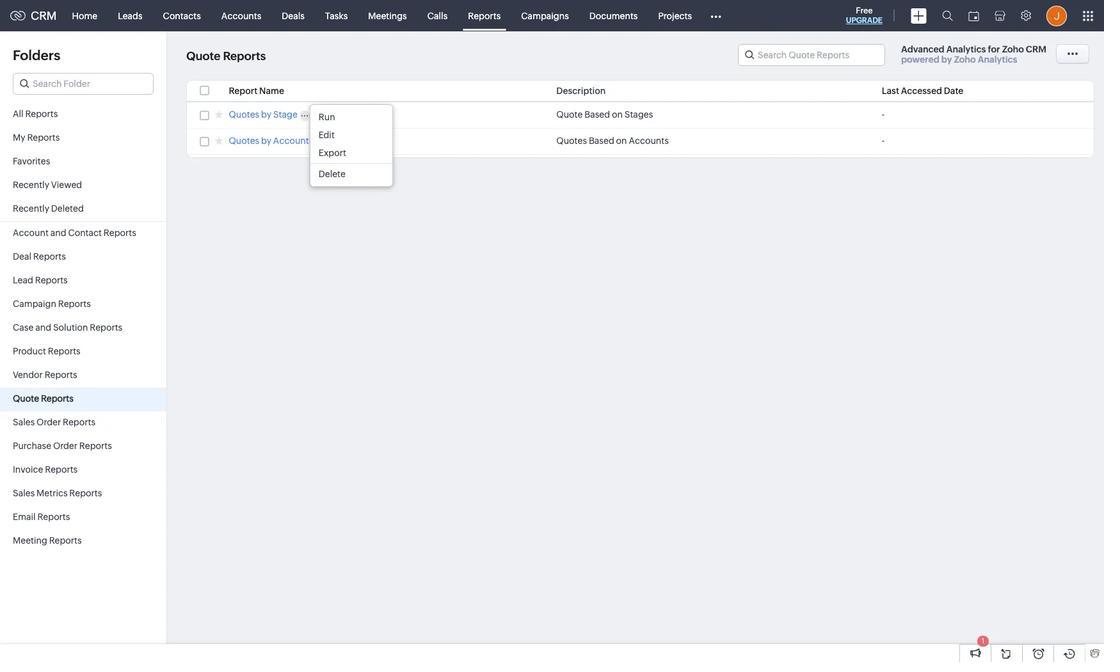 Task type: locate. For each thing, give the bounding box(es) containing it.
1 horizontal spatial crm
[[1027, 44, 1047, 54]]

by left stage
[[261, 110, 272, 120]]

recently deleted link
[[0, 198, 167, 222]]

on down "quote based on stages"
[[617, 136, 627, 146]]

1 vertical spatial sales
[[13, 489, 35, 499]]

zoho left for
[[955, 54, 977, 65]]

leads
[[118, 11, 143, 21]]

reports right calls link
[[468, 11, 501, 21]]

sales metrics reports link
[[0, 483, 167, 507]]

tasks link
[[315, 0, 358, 31]]

sales up purchase
[[13, 418, 35, 428]]

and for case
[[35, 323, 51, 333]]

by
[[942, 54, 953, 65], [261, 110, 272, 120], [261, 136, 272, 146]]

quote down contacts link at top
[[186, 50, 221, 63]]

2 vertical spatial quote
[[13, 394, 39, 404]]

order for purchase
[[53, 441, 77, 452]]

0 vertical spatial on
[[612, 110, 623, 120]]

free
[[857, 6, 873, 15]]

reports down product reports
[[45, 370, 77, 380]]

1 vertical spatial by
[[261, 110, 272, 120]]

1 horizontal spatial quote
[[186, 50, 221, 63]]

tasks
[[325, 11, 348, 21]]

sales for sales metrics reports
[[13, 489, 35, 499]]

quotes based on accounts
[[557, 136, 669, 146]]

Search Folder text field
[[13, 74, 153, 94]]

0 horizontal spatial accounts
[[222, 11, 262, 21]]

0 vertical spatial by
[[942, 54, 953, 65]]

crm up folders
[[31, 9, 57, 22]]

0 vertical spatial based
[[585, 110, 611, 120]]

and right case
[[35, 323, 51, 333]]

stages
[[625, 110, 654, 120]]

sales up the email
[[13, 489, 35, 499]]

by right powered
[[942, 54, 953, 65]]

and down deleted
[[50, 228, 66, 238]]

crm inside advanced analytics for zoho crm powered by zoho analytics
[[1027, 44, 1047, 54]]

2 - from the top
[[883, 136, 885, 146]]

based down description
[[585, 110, 611, 120]]

deleted
[[51, 204, 84, 214]]

name
[[259, 86, 284, 96]]

order down sales order reports
[[53, 441, 77, 452]]

case and solution reports
[[13, 323, 122, 333]]

quote down vendor
[[13, 394, 39, 404]]

documents
[[590, 11, 638, 21]]

zoho right for
[[1003, 44, 1025, 54]]

on left stages at the right top
[[612, 110, 623, 120]]

reports right "contact"
[[104, 228, 136, 238]]

accounts
[[222, 11, 262, 21], [273, 136, 313, 146], [629, 136, 669, 146]]

home link
[[62, 0, 108, 31]]

free upgrade
[[847, 6, 883, 25]]

quotes by stage link
[[229, 110, 298, 122]]

1 vertical spatial quote
[[557, 110, 583, 120]]

crm
[[31, 9, 57, 22], [1027, 44, 1047, 54]]

reports right my
[[27, 133, 60, 143]]

zoho
[[1003, 44, 1025, 54], [955, 54, 977, 65]]

-
[[883, 110, 885, 120], [883, 136, 885, 146]]

accessed
[[902, 86, 943, 96]]

accounts left deals
[[222, 11, 262, 21]]

email reports link
[[0, 507, 167, 530]]

crm link
[[10, 9, 57, 22]]

based down "quote based on stages"
[[589, 136, 615, 146]]

report name
[[229, 86, 284, 96]]

quotes down "quote based on stages"
[[557, 136, 587, 146]]

2 vertical spatial by
[[261, 136, 272, 146]]

reports right all
[[25, 109, 58, 119]]

deals
[[282, 11, 305, 21]]

reports up "report"
[[223, 50, 266, 63]]

reports down the purchase order reports at the bottom left of page
[[45, 465, 78, 475]]

and inside 'link'
[[50, 228, 66, 238]]

campaign reports
[[13, 299, 91, 309]]

documents link
[[580, 0, 649, 31]]

purchase order reports link
[[0, 436, 167, 459]]

recently down favorites
[[13, 180, 49, 190]]

0 vertical spatial quote reports
[[186, 50, 266, 63]]

0 vertical spatial -
[[883, 110, 885, 120]]

search element
[[935, 0, 961, 31]]

and
[[50, 228, 66, 238], [35, 323, 51, 333]]

0 vertical spatial recently
[[13, 180, 49, 190]]

0 horizontal spatial crm
[[31, 9, 57, 22]]

quote based on stages
[[557, 110, 654, 120]]

and for account
[[50, 228, 66, 238]]

0 vertical spatial sales
[[13, 418, 35, 428]]

0 vertical spatial order
[[37, 418, 61, 428]]

vendor
[[13, 370, 43, 380]]

quotes down quotes by stage link
[[229, 136, 260, 146]]

1 vertical spatial order
[[53, 441, 77, 452]]

advanced analytics for zoho crm powered by zoho analytics
[[902, 44, 1047, 65]]

2 sales from the top
[[13, 489, 35, 499]]

quote reports down vendor reports
[[13, 394, 74, 404]]

quote reports up "report"
[[186, 50, 266, 63]]

reports up solution
[[58, 299, 91, 309]]

reports link
[[458, 0, 511, 31]]

recently for recently deleted
[[13, 204, 49, 214]]

quote
[[186, 50, 221, 63], [557, 110, 583, 120], [13, 394, 39, 404]]

analytics
[[947, 44, 987, 54], [979, 54, 1018, 65]]

report
[[229, 86, 258, 96]]

lead reports
[[13, 275, 68, 286]]

reports up campaign reports
[[35, 275, 68, 286]]

deals link
[[272, 0, 315, 31]]

quotes by accounts link
[[229, 136, 313, 148]]

advanced
[[902, 44, 945, 54]]

quote reports
[[186, 50, 266, 63], [13, 394, 74, 404]]

purchase
[[13, 441, 51, 452]]

0 horizontal spatial quote reports
[[13, 394, 74, 404]]

1 vertical spatial recently
[[13, 204, 49, 214]]

1 vertical spatial -
[[883, 136, 885, 146]]

2 recently from the top
[[13, 204, 49, 214]]

quotes
[[229, 110, 260, 120], [229, 136, 260, 146], [557, 136, 587, 146]]

0 vertical spatial and
[[50, 228, 66, 238]]

crm down profile icon
[[1027, 44, 1047, 54]]

deal reports link
[[0, 246, 167, 270]]

1 recently from the top
[[13, 180, 49, 190]]

0 vertical spatial crm
[[31, 9, 57, 22]]

reports inside "link"
[[48, 347, 81, 357]]

sales order reports link
[[0, 412, 167, 436]]

sales
[[13, 418, 35, 428], [13, 489, 35, 499]]

quote down description
[[557, 110, 583, 120]]

reports down case and solution reports
[[48, 347, 81, 357]]

sales order reports
[[13, 418, 95, 428]]

order
[[37, 418, 61, 428], [53, 441, 77, 452]]

email reports
[[13, 512, 70, 523]]

case
[[13, 323, 34, 333]]

quotes down "report"
[[229, 110, 260, 120]]

2 horizontal spatial quote
[[557, 110, 583, 120]]

by for quotes based on accounts
[[261, 136, 272, 146]]

meeting reports
[[13, 536, 82, 546]]

1 vertical spatial crm
[[1027, 44, 1047, 54]]

accounts down stages at the right top
[[629, 136, 669, 146]]

1 vertical spatial on
[[617, 136, 627, 146]]

by down quotes by stage link
[[261, 136, 272, 146]]

1 sales from the top
[[13, 418, 35, 428]]

1 - from the top
[[883, 110, 885, 120]]

calls link
[[417, 0, 458, 31]]

calls
[[428, 11, 448, 21]]

order up the purchase order reports at the bottom left of page
[[37, 418, 61, 428]]

1 vertical spatial based
[[589, 136, 615, 146]]

metrics
[[37, 489, 68, 499]]

0 vertical spatial quote
[[186, 50, 221, 63]]

contacts link
[[153, 0, 211, 31]]

by inside advanced analytics for zoho crm powered by zoho analytics
[[942, 54, 953, 65]]

recently up account
[[13, 204, 49, 214]]

accounts down stage
[[273, 136, 313, 146]]

reports down email reports link
[[49, 536, 82, 546]]

lead reports link
[[0, 270, 167, 293]]

1 vertical spatial and
[[35, 323, 51, 333]]



Task type: describe. For each thing, give the bounding box(es) containing it.
2 horizontal spatial accounts
[[629, 136, 669, 146]]

leads link
[[108, 0, 153, 31]]

for
[[989, 44, 1001, 54]]

based for quote
[[585, 110, 611, 120]]

meeting reports link
[[0, 530, 167, 554]]

account and contact reports
[[13, 228, 136, 238]]

reports down invoice reports link
[[69, 489, 102, 499]]

1 horizontal spatial quote reports
[[186, 50, 266, 63]]

stage
[[273, 110, 298, 120]]

favorites link
[[0, 151, 167, 174]]

campaigns link
[[511, 0, 580, 31]]

case and solution reports link
[[0, 317, 167, 341]]

my reports link
[[0, 127, 167, 151]]

meetings link
[[358, 0, 417, 31]]

account and contact reports link
[[0, 222, 167, 246]]

campaigns
[[522, 11, 569, 21]]

invoice reports link
[[0, 459, 167, 483]]

all reports
[[13, 109, 58, 119]]

favorites
[[13, 156, 50, 167]]

1 horizontal spatial zoho
[[1003, 44, 1025, 54]]

recently viewed link
[[0, 174, 167, 198]]

on for accounts
[[617, 136, 627, 146]]

viewed
[[51, 180, 82, 190]]

deal
[[13, 252, 31, 262]]

quote reports link
[[0, 388, 167, 412]]

last
[[883, 86, 900, 96]]

my reports
[[13, 133, 60, 143]]

campaign reports link
[[0, 293, 167, 317]]

quotes by accounts
[[229, 136, 313, 146]]

product reports link
[[0, 341, 167, 364]]

reports down campaign reports link
[[90, 323, 122, 333]]

0 horizontal spatial quote
[[13, 394, 39, 404]]

solution
[[53, 323, 88, 333]]

1 horizontal spatial accounts
[[273, 136, 313, 146]]

projects
[[659, 11, 692, 21]]

by for quote based on stages
[[261, 110, 272, 120]]

projects link
[[649, 0, 703, 31]]

deal reports
[[13, 252, 66, 262]]

reports inside 'link'
[[104, 228, 136, 238]]

edit
[[319, 130, 335, 140]]

0 horizontal spatial zoho
[[955, 54, 977, 65]]

- for quotes based on accounts
[[883, 136, 885, 146]]

quotes by stage
[[229, 110, 298, 120]]

invoice
[[13, 465, 43, 475]]

sales metrics reports
[[13, 489, 102, 499]]

accounts link
[[211, 0, 272, 31]]

1 vertical spatial quote reports
[[13, 394, 74, 404]]

delete
[[319, 169, 346, 179]]

lead
[[13, 275, 33, 286]]

based for quotes
[[589, 136, 615, 146]]

contacts
[[163, 11, 201, 21]]

export
[[319, 148, 346, 158]]

date
[[945, 86, 964, 96]]

my
[[13, 133, 25, 143]]

vendor reports link
[[0, 364, 167, 388]]

campaign
[[13, 299, 56, 309]]

recently for recently viewed
[[13, 180, 49, 190]]

sales for sales order reports
[[13, 418, 35, 428]]

description
[[557, 86, 606, 96]]

recently viewed
[[13, 180, 82, 190]]

quotes for quotes by stage
[[229, 110, 260, 120]]

reports up lead reports
[[33, 252, 66, 262]]

run
[[319, 112, 335, 122]]

reports up sales order reports
[[41, 394, 74, 404]]

reports down metrics
[[37, 512, 70, 523]]

on for stages
[[612, 110, 623, 120]]

order for sales
[[37, 418, 61, 428]]

search image
[[943, 10, 954, 21]]

profile element
[[1040, 0, 1075, 31]]

profile image
[[1047, 5, 1068, 26]]

reports down sales order reports link
[[79, 441, 112, 452]]

last accessed date
[[883, 86, 964, 96]]

contact
[[68, 228, 102, 238]]

email
[[13, 512, 36, 523]]

recently deleted
[[13, 204, 84, 214]]

- for quote based on stages
[[883, 110, 885, 120]]

invoice reports
[[13, 465, 78, 475]]

product reports
[[13, 347, 81, 357]]

account
[[13, 228, 49, 238]]

reports down quote reports link
[[63, 418, 95, 428]]

powered
[[902, 54, 940, 65]]

quotes for quotes by accounts
[[229, 136, 260, 146]]

Search Quote Reports text field
[[739, 45, 885, 65]]

vendor reports
[[13, 370, 77, 380]]

folders
[[13, 47, 60, 63]]

home
[[72, 11, 97, 21]]

all reports link
[[0, 103, 167, 127]]

quotes for quotes based on accounts
[[557, 136, 587, 146]]

meeting
[[13, 536, 47, 546]]

upgrade
[[847, 16, 883, 25]]

all
[[13, 109, 23, 119]]

product
[[13, 347, 46, 357]]

purchase order reports
[[13, 441, 112, 452]]



Task type: vqa. For each thing, say whether or not it's contained in the screenshot.
Other Modules field
no



